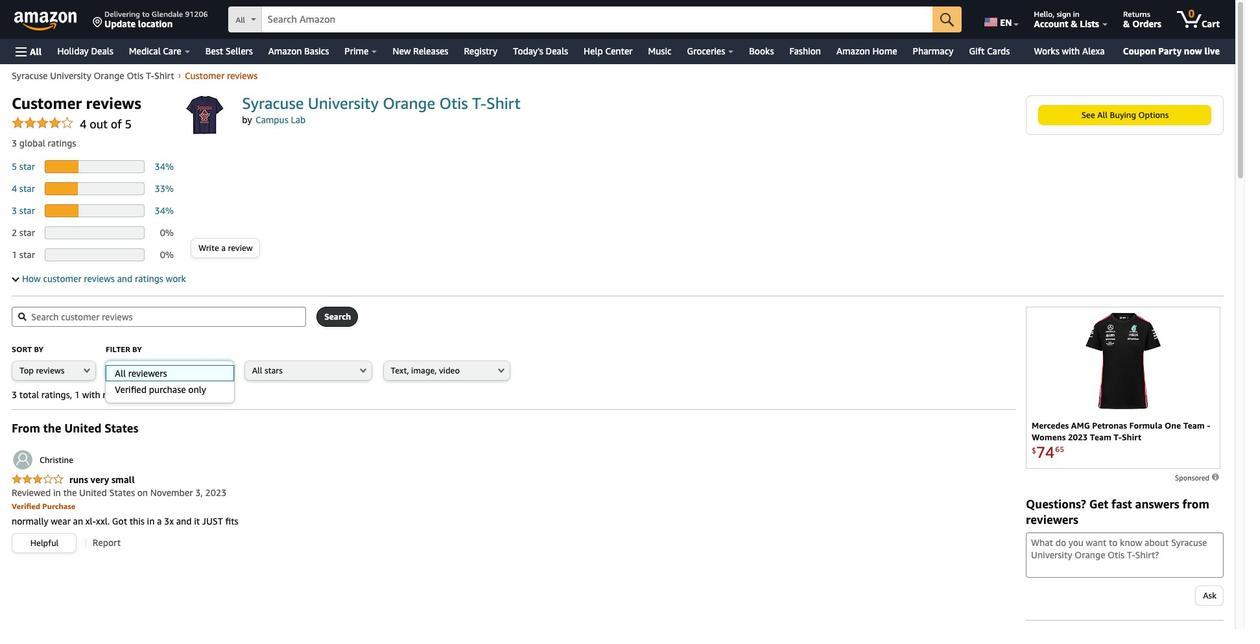 Task type: vqa. For each thing, say whether or not it's contained in the screenshot.
first the Amazon
yes



Task type: locate. For each thing, give the bounding box(es) containing it.
amazon inside 'link'
[[837, 45, 871, 56]]

reviews inside syracuse university orange otis t-shirt › customer reviews
[[227, 70, 258, 81]]

2 dropdown image from the left
[[221, 368, 228, 373]]

amazon for amazon basics
[[268, 45, 302, 56]]

this
[[130, 516, 145, 527]]

fashion
[[790, 45, 821, 56]]

0 horizontal spatial university
[[50, 70, 91, 81]]

deals
[[91, 45, 113, 56], [546, 45, 568, 56]]

3 inside 3 stars represent 34% of rating element
[[12, 205, 17, 216]]

1 horizontal spatial review
[[228, 243, 253, 253]]

2 vertical spatial in
[[147, 516, 155, 527]]

with right ratings,
[[82, 389, 100, 400]]

0 vertical spatial verified
[[115, 384, 147, 395]]

34% link up 33% at the top left of the page
[[155, 161, 174, 172]]

a left 3x
[[157, 516, 162, 527]]

0 vertical spatial syracuse
[[12, 70, 48, 81]]

0 vertical spatial united
[[64, 421, 102, 435]]

new releases link
[[385, 42, 456, 60]]

1
[[12, 249, 17, 260], [74, 389, 80, 400]]

customer up 3 global ratings
[[12, 94, 82, 112]]

reviews
[[227, 70, 258, 81], [86, 94, 141, 112], [84, 273, 115, 284], [36, 365, 65, 376]]

sign
[[1057, 9, 1072, 19]]

books
[[749, 45, 774, 56]]

shirt inside syracuse university orange otis t-shirt by campus lab
[[487, 94, 521, 112]]

review down all reviewers
[[103, 389, 130, 400]]

of
[[111, 117, 122, 131]]

1 star from the top
[[19, 161, 35, 172]]

syracuse inside syracuse university orange otis t-shirt by campus lab
[[242, 94, 304, 112]]

live
[[1205, 45, 1220, 56]]

34% link
[[155, 161, 174, 172], [155, 205, 174, 216]]

all
[[236, 15, 245, 25], [30, 46, 42, 57], [1098, 110, 1108, 120], [114, 365, 124, 376], [252, 365, 262, 376], [115, 368, 126, 379]]

cart
[[1202, 18, 1220, 29]]

1 horizontal spatial 1
[[74, 389, 80, 400]]

1 vertical spatial 5
[[12, 161, 17, 172]]

progress bar down 3 stars represent 34% of rating element
[[45, 226, 145, 239]]

and
[[117, 273, 133, 284], [176, 516, 192, 527]]

otis inside syracuse university orange otis t-shirt › customer reviews
[[127, 70, 144, 81]]

1 vertical spatial a
[[157, 516, 162, 527]]

0% up work
[[160, 249, 174, 260]]

1 vertical spatial united
[[79, 487, 107, 498]]

Search Amazon text field
[[262, 7, 933, 32]]

2 progress bar from the top
[[45, 182, 145, 195]]

1 horizontal spatial ratings
[[135, 273, 163, 284]]

list box containing all reviewers
[[105, 365, 234, 398]]

the right from
[[43, 421, 61, 435]]

33%
[[155, 183, 174, 194]]

star up the 4 star link
[[19, 161, 35, 172]]

34% down 33% at the top left of the page
[[155, 205, 174, 216]]

university down the holiday
[[50, 70, 91, 81]]

reviews right customer
[[84, 273, 115, 284]]

t- down medical care
[[146, 70, 154, 81]]

all inside all reviewers verified purchase only
[[115, 368, 126, 379]]

none submit inside all search box
[[933, 6, 962, 32]]

verified
[[115, 384, 147, 395], [12, 502, 40, 511]]

star for 5
[[19, 161, 35, 172]]

work
[[166, 273, 186, 284]]

4 star from the top
[[19, 227, 35, 238]]

hello,
[[1034, 9, 1055, 19]]

orange inside syracuse university orange otis t-shirt › customer reviews
[[94, 70, 124, 81]]

3
[[12, 138, 17, 149], [12, 205, 17, 216], [12, 389, 17, 400]]

1 vertical spatial 4
[[12, 183, 17, 194]]

0% for 2 star
[[160, 227, 174, 238]]

runs
[[69, 474, 88, 485]]

2 amazon from the left
[[837, 45, 871, 56]]

a right write
[[221, 243, 226, 253]]

1 vertical spatial shirt
[[487, 94, 521, 112]]

otis down releases at the left top of the page
[[439, 94, 468, 112]]

fits
[[225, 516, 239, 527]]

syracuse university orange otis t-shirt › customer reviews
[[12, 69, 258, 81]]

1 horizontal spatial otis
[[439, 94, 468, 112]]

gift cards
[[970, 45, 1010, 56]]

0 vertical spatial shirt
[[154, 70, 174, 81]]

0 horizontal spatial 4
[[12, 183, 17, 194]]

best
[[205, 45, 223, 56]]

0 horizontal spatial &
[[1071, 18, 1078, 29]]

1 vertical spatial 0%
[[160, 249, 174, 260]]

en link
[[977, 3, 1025, 36]]

deals inside holiday deals link
[[91, 45, 113, 56]]

progress bar for 3 star
[[45, 204, 145, 217]]

1 vertical spatial ratings
[[135, 273, 163, 284]]

1 horizontal spatial syracuse
[[242, 94, 304, 112]]

united down very
[[79, 487, 107, 498]]

deals right the holiday
[[91, 45, 113, 56]]

3 left total
[[12, 389, 17, 400]]

ratings right global
[[48, 138, 76, 149]]

coupon
[[1124, 45, 1157, 56]]

0 horizontal spatial a
[[157, 516, 162, 527]]

0% down 33% link
[[160, 227, 174, 238]]

0 vertical spatial otis
[[127, 70, 144, 81]]

syracuse up "campus"
[[242, 94, 304, 112]]

orange
[[94, 70, 124, 81], [383, 94, 435, 112]]

dropdown image for all stars
[[360, 368, 366, 373]]

0 vertical spatial 3
[[12, 138, 17, 149]]

christine link
[[12, 449, 73, 471]]

5 right of
[[125, 117, 132, 131]]

1 horizontal spatial t-
[[472, 94, 487, 112]]

0 horizontal spatial with
[[82, 389, 100, 400]]

verified down the reviewed
[[12, 502, 40, 511]]

0 horizontal spatial shirt
[[154, 70, 174, 81]]

2 deals from the left
[[546, 45, 568, 56]]

0 horizontal spatial ratings
[[48, 138, 76, 149]]

dropdown image up 3 total ratings, 1 with review
[[84, 368, 90, 373]]

2 & from the left
[[1124, 18, 1130, 29]]

1 vertical spatial 3
[[12, 205, 17, 216]]

1 horizontal spatial 5
[[125, 117, 132, 131]]

0 horizontal spatial 1
[[12, 249, 17, 260]]

syracuse university orange otis t-shirt by campus lab
[[242, 94, 521, 125]]

5 up the 4 star link
[[12, 161, 17, 172]]

1 horizontal spatial 4
[[80, 117, 87, 131]]

t- down registry link
[[472, 94, 487, 112]]

1 vertical spatial 34%
[[155, 205, 174, 216]]

0 vertical spatial syracuse university orange otis t-shirt link
[[12, 70, 174, 81]]

1 horizontal spatial orange
[[383, 94, 435, 112]]

0 horizontal spatial customer
[[12, 94, 82, 112]]

t- for syracuse university orange otis t-shirt by campus lab
[[472, 94, 487, 112]]

progress bar inside 3 stars represent 34% of rating element
[[45, 204, 145, 217]]

otis inside syracuse university orange otis t-shirt by campus lab
[[439, 94, 468, 112]]

united inside 'reviewed in the united states on november 3, 2023 verified purchase normally wear an xl-xxl. got this in a 3x and it just fits'
[[79, 487, 107, 498]]

0 horizontal spatial verified
[[12, 502, 40, 511]]

What do you want to know about Syracuse University Orange Otis T-Shirt? text field
[[1026, 533, 1224, 578]]

xxl.
[[96, 516, 110, 527]]

1 amazon from the left
[[268, 45, 302, 56]]

in right this
[[147, 516, 155, 527]]

1 horizontal spatial amazon
[[837, 45, 871, 56]]

shirt left ›
[[154, 70, 174, 81]]

out
[[90, 117, 108, 131]]

otis for syracuse university orange otis t-shirt by campus lab
[[439, 94, 468, 112]]

3 star from the top
[[19, 205, 35, 216]]

1 horizontal spatial by
[[132, 345, 142, 354]]

lab
[[291, 114, 306, 125]]

2 horizontal spatial by
[[242, 114, 252, 125]]

0 vertical spatial the
[[43, 421, 61, 435]]

None submit
[[933, 6, 962, 32]]

orange down holiday deals link
[[94, 70, 124, 81]]

0 vertical spatial university
[[50, 70, 91, 81]]

alexa
[[1083, 45, 1105, 56]]

star down 2 star
[[19, 249, 35, 260]]

star for 2
[[19, 227, 35, 238]]

lists
[[1080, 18, 1100, 29]]

1 vertical spatial orange
[[383, 94, 435, 112]]

report
[[93, 537, 121, 548]]

reviewers down the questions?
[[1026, 513, 1079, 527]]

1 vertical spatial in
[[53, 487, 61, 498]]

0 horizontal spatial syracuse university orange otis t-shirt link
[[12, 70, 174, 81]]

reviews down sellers
[[227, 70, 258, 81]]

progress bar up 4 stars represent 33% of rating element
[[45, 160, 145, 173]]

dropdown image left all stars
[[221, 368, 228, 373]]

1 34% link from the top
[[155, 161, 174, 172]]

verified down all reviewers
[[115, 384, 147, 395]]

by left "campus"
[[242, 114, 252, 125]]

4
[[80, 117, 87, 131], [12, 183, 17, 194]]

0%
[[160, 227, 174, 238], [160, 249, 174, 260]]

0 vertical spatial 34% link
[[155, 161, 174, 172]]

34% for 3 star
[[155, 205, 174, 216]]

a
[[221, 243, 226, 253], [157, 516, 162, 527]]

progress bar
[[45, 160, 145, 173], [45, 182, 145, 195], [45, 204, 145, 217], [45, 226, 145, 239], [45, 248, 145, 261]]

0 horizontal spatial by
[[34, 345, 44, 354]]

top reviews
[[19, 365, 65, 376]]

1 progress bar from the top
[[45, 160, 145, 173]]

deals for holiday deals
[[91, 45, 113, 56]]

amazon left basics
[[268, 45, 302, 56]]

small
[[112, 474, 135, 485]]

dropdown image left text,
[[360, 368, 366, 373]]

in up purchase
[[53, 487, 61, 498]]

on
[[137, 487, 148, 498]]

2 34% from the top
[[155, 205, 174, 216]]

1 horizontal spatial the
[[63, 487, 77, 498]]

reviewers
[[126, 365, 162, 376], [128, 368, 167, 379], [1026, 513, 1079, 527]]

progress bar up how customer reviews and ratings work dropdown button
[[45, 248, 145, 261]]

1 horizontal spatial &
[[1124, 18, 1130, 29]]

Ask submit
[[1196, 586, 1224, 605]]

progress bar down 4 stars represent 33% of rating element
[[45, 204, 145, 217]]

by right filter at bottom
[[132, 345, 142, 354]]

top
[[19, 365, 34, 376]]

0 horizontal spatial otis
[[127, 70, 144, 81]]

0 horizontal spatial 5
[[12, 161, 17, 172]]

with left alexa
[[1062, 45, 1080, 56]]

ratings left work
[[135, 273, 163, 284]]

otis down medical
[[127, 70, 144, 81]]

university down the prime
[[308, 94, 379, 112]]

1 horizontal spatial a
[[221, 243, 226, 253]]

2 vertical spatial 3
[[12, 389, 17, 400]]

t- inside syracuse university orange otis t-shirt by campus lab
[[472, 94, 487, 112]]

0 vertical spatial in
[[1074, 9, 1080, 19]]

1 horizontal spatial dropdown image
[[221, 368, 228, 373]]

1 vertical spatial verified
[[12, 502, 40, 511]]

and inside 'reviewed in the united states on november 3, 2023 verified purchase normally wear an xl-xxl. got this in a 3x and it just fits'
[[176, 516, 192, 527]]

deals inside the 'today's deals' link
[[546, 45, 568, 56]]

groceries link
[[680, 42, 742, 60]]

shirt
[[154, 70, 174, 81], [487, 94, 521, 112]]

0 horizontal spatial dropdown image
[[84, 368, 90, 373]]

university inside syracuse university orange otis t-shirt › customer reviews
[[50, 70, 91, 81]]

reviewers inside all reviewers verified purchase only
[[128, 368, 167, 379]]

a inside 'reviewed in the united states on november 3, 2023 verified purchase normally wear an xl-xxl. got this in a 3x and it just fits'
[[157, 516, 162, 527]]

progress bar for 4 star
[[45, 182, 145, 195]]

how
[[22, 273, 41, 284]]

xl-
[[86, 516, 96, 527]]

syracuse university orange otis t-shirt link for ›
[[12, 70, 174, 81]]

3 for 3 global ratings
[[12, 138, 17, 149]]

text,
[[391, 365, 409, 376]]

sponsored link
[[1176, 472, 1221, 485]]

0 vertical spatial with
[[1062, 45, 1080, 56]]

0 horizontal spatial amazon
[[268, 45, 302, 56]]

t- inside syracuse university orange otis t-shirt › customer reviews
[[146, 70, 154, 81]]

1 0% from the top
[[160, 227, 174, 238]]

in inside navigation navigation
[[1074, 9, 1080, 19]]

2 horizontal spatial dropdown image
[[360, 368, 366, 373]]

orange down new
[[383, 94, 435, 112]]

verified purchase link
[[12, 500, 75, 511]]

0 vertical spatial 0%
[[160, 227, 174, 238]]

0 vertical spatial 34%
[[155, 161, 174, 172]]

1 vertical spatial syracuse university orange otis t-shirt link
[[242, 94, 521, 112]]

& left 'lists'
[[1071, 18, 1078, 29]]

by for filter by
[[132, 345, 142, 354]]

3 for 3 total ratings, 1 with review
[[12, 389, 17, 400]]

shirt inside syracuse university orange otis t-shirt › customer reviews
[[154, 70, 174, 81]]

and left work
[[117, 273, 133, 284]]

amazon for amazon home
[[837, 45, 871, 56]]

1 vertical spatial states
[[109, 487, 135, 498]]

0 vertical spatial ratings
[[48, 138, 76, 149]]

by right the sort
[[34, 345, 44, 354]]

34% up 33% at the top left of the page
[[155, 161, 174, 172]]

0 horizontal spatial deals
[[91, 45, 113, 56]]

0 vertical spatial orange
[[94, 70, 124, 81]]

34% link down 33% at the top left of the page
[[155, 205, 174, 216]]

& inside 'returns & orders'
[[1124, 18, 1130, 29]]

3 dropdown image from the left
[[360, 368, 366, 373]]

0 vertical spatial 4
[[80, 117, 87, 131]]

by
[[242, 114, 252, 125], [34, 345, 44, 354], [132, 345, 142, 354]]

pharmacy link
[[905, 42, 962, 60]]

verified inside 'reviewed in the united states on november 3, 2023 verified purchase normally wear an xl-xxl. got this in a 3x and it just fits'
[[12, 502, 40, 511]]

4 for 4 star
[[12, 183, 17, 194]]

4 star link
[[12, 183, 37, 194]]

star right the 2
[[19, 227, 35, 238]]

filter by
[[106, 345, 142, 354]]

›
[[178, 69, 181, 80]]

0 horizontal spatial and
[[117, 273, 133, 284]]

syracuse university orange otis t-shirt link down "prime" link
[[242, 94, 521, 112]]

1 vertical spatial review
[[103, 389, 130, 400]]

1 horizontal spatial and
[[176, 516, 192, 527]]

0 horizontal spatial syracuse
[[12, 70, 48, 81]]

3 progress bar from the top
[[45, 204, 145, 217]]

got
[[112, 516, 127, 527]]

1 vertical spatial university
[[308, 94, 379, 112]]

5 star from the top
[[19, 249, 35, 260]]

5 progress bar from the top
[[45, 248, 145, 261]]

1 vertical spatial otis
[[439, 94, 468, 112]]

hello, sign in
[[1034, 9, 1080, 19]]

reviewers up purchase
[[128, 368, 167, 379]]

delivering to glendale 91206 update location
[[104, 9, 208, 29]]

0 horizontal spatial in
[[53, 487, 61, 498]]

3 total ratings, 1 with review
[[12, 389, 130, 400]]

very
[[91, 474, 109, 485]]

2 horizontal spatial in
[[1074, 9, 1080, 19]]

& for account
[[1071, 18, 1078, 29]]

shirt down registry link
[[487, 94, 521, 112]]

with inside navigation navigation
[[1062, 45, 1080, 56]]

0 vertical spatial customer
[[185, 70, 225, 81]]

reviewers for all reviewers verified purchase only
[[128, 368, 167, 379]]

4 up 3 star on the left
[[12, 183, 17, 194]]

1 vertical spatial the
[[63, 487, 77, 498]]

leave feedback on sponsored ad element
[[1176, 474, 1221, 482]]

states up "small"
[[105, 421, 139, 435]]

dropdown image for all reviewers
[[221, 368, 228, 373]]

registry
[[464, 45, 498, 56]]

0 horizontal spatial orange
[[94, 70, 124, 81]]

0 horizontal spatial t-
[[146, 70, 154, 81]]

3 3 from the top
[[12, 389, 17, 400]]

| image
[[86, 539, 87, 548]]

2 star from the top
[[19, 183, 35, 194]]

2 34% link from the top
[[155, 205, 174, 216]]

1 vertical spatial with
[[82, 389, 100, 400]]

1 horizontal spatial syracuse university orange otis t-shirt link
[[242, 94, 521, 112]]

1 horizontal spatial shirt
[[487, 94, 521, 112]]

in right sign
[[1074, 9, 1080, 19]]

1 dropdown image from the left
[[84, 368, 90, 373]]

orange inside syracuse university orange otis t-shirt by campus lab
[[383, 94, 435, 112]]

university inside syracuse university orange otis t-shirt by campus lab
[[308, 94, 379, 112]]

customer inside syracuse university orange otis t-shirt › customer reviews
[[185, 70, 225, 81]]

united down 3 total ratings, 1 with review
[[64, 421, 102, 435]]

progress bar down 5 stars represent 34% of rating element
[[45, 182, 145, 195]]

syracuse university orange otis t-shirt link down holiday deals link
[[12, 70, 174, 81]]

today's deals link
[[506, 42, 576, 60]]

list box
[[105, 365, 234, 398]]

runs very small
[[69, 474, 135, 485]]

2 3 from the top
[[12, 205, 17, 216]]

3,
[[195, 487, 203, 498]]

0 vertical spatial and
[[117, 273, 133, 284]]

5 stars represent 34% of rating element
[[12, 160, 174, 178]]

new
[[393, 45, 411, 56]]

1 down the 2
[[12, 249, 17, 260]]

christine
[[40, 455, 73, 465]]

customer right ›
[[185, 70, 225, 81]]

1 vertical spatial 1
[[74, 389, 80, 400]]

shirt for syracuse university orange otis t-shirt by campus lab
[[487, 94, 521, 112]]

1 horizontal spatial with
[[1062, 45, 1080, 56]]

with
[[1062, 45, 1080, 56], [82, 389, 100, 400]]

1 deals from the left
[[91, 45, 113, 56]]

1 vertical spatial 34% link
[[155, 205, 174, 216]]

coupon party now live
[[1124, 45, 1220, 56]]

1 right ratings,
[[74, 389, 80, 400]]

1 & from the left
[[1071, 18, 1078, 29]]

states down "small"
[[109, 487, 135, 498]]

3 left global
[[12, 138, 17, 149]]

reviewed in the united states on november 3, 2023 verified purchase normally wear an xl-xxl. got this in a 3x and it just fits
[[12, 487, 239, 527]]

helpful link
[[12, 534, 76, 553]]

main content
[[0, 69, 1236, 296]]

help
[[584, 45, 603, 56]]

returns & orders
[[1124, 9, 1162, 29]]

1 horizontal spatial university
[[308, 94, 379, 112]]

star up 3 star on the left
[[19, 183, 35, 194]]

5
[[125, 117, 132, 131], [12, 161, 17, 172]]

1 3 from the top
[[12, 138, 17, 149]]

and left it
[[176, 516, 192, 527]]

1 34% from the top
[[155, 161, 174, 172]]

syracuse down the all button
[[12, 70, 48, 81]]

syracuse university orange otis t-shirt image
[[186, 95, 225, 134]]

deals right "today's"
[[546, 45, 568, 56]]

2 0% from the top
[[160, 249, 174, 260]]

review right write
[[228, 243, 253, 253]]

1 vertical spatial syracuse
[[242, 94, 304, 112]]

3 up the 2
[[12, 205, 17, 216]]

1 horizontal spatial in
[[147, 516, 155, 527]]

see all buying options
[[1082, 110, 1169, 120]]

progress bar inside 5 stars represent 34% of rating element
[[45, 160, 145, 173]]

the down 'runs very small' link at the left
[[63, 487, 77, 498]]

& left the orders
[[1124, 18, 1130, 29]]

progress bar inside 4 stars represent 33% of rating element
[[45, 182, 145, 195]]

syracuse university orange otis t-shirt link
[[12, 70, 174, 81], [242, 94, 521, 112]]

amazon left home
[[837, 45, 871, 56]]

returns
[[1124, 9, 1151, 19]]

all reviewers option
[[105, 365, 234, 381]]

groceries
[[687, 45, 725, 56]]

syracuse inside syracuse university orange otis t-shirt › customer reviews
[[12, 70, 48, 81]]

1 vertical spatial customer
[[12, 94, 82, 112]]

dropdown image
[[84, 368, 90, 373], [221, 368, 228, 373], [360, 368, 366, 373]]

0 vertical spatial t-
[[146, 70, 154, 81]]

answers
[[1136, 497, 1180, 511]]

helpful
[[30, 538, 59, 548]]

reviewers down filter by
[[126, 365, 162, 376]]

0% for 1 star
[[160, 249, 174, 260]]

1 vertical spatial t-
[[472, 94, 487, 112]]

reviews right top
[[36, 365, 65, 376]]

1 horizontal spatial customer
[[185, 70, 225, 81]]

3 star
[[12, 205, 37, 216]]

4 left out
[[80, 117, 87, 131]]

star down the 4 star link
[[19, 205, 35, 216]]

star for 1
[[19, 249, 35, 260]]

get
[[1090, 497, 1109, 511]]



Task type: describe. For each thing, give the bounding box(es) containing it.
0 horizontal spatial review
[[103, 389, 130, 400]]

otis for syracuse university orange otis t-shirt › customer reviews
[[127, 70, 144, 81]]

All search field
[[229, 6, 962, 34]]

ratings inside dropdown button
[[135, 273, 163, 284]]

syracuse for syracuse university orange otis t-shirt › customer reviews
[[12, 70, 48, 81]]

1 star
[[12, 249, 37, 260]]

pharmacy
[[913, 45, 954, 56]]

verified purchase only link
[[106, 381, 234, 398]]

reviews up of
[[86, 94, 141, 112]]

orange for syracuse university orange otis t-shirt › customer reviews
[[94, 70, 124, 81]]

normally
[[12, 516, 48, 527]]

holiday deals link
[[50, 42, 121, 60]]

home
[[873, 45, 898, 56]]

help center link
[[576, 42, 641, 60]]

2023
[[205, 487, 227, 498]]

all inside search box
[[236, 15, 245, 25]]

33% link
[[155, 183, 174, 194]]

wear
[[51, 516, 71, 527]]

search image
[[18, 312, 27, 321]]

now
[[1185, 45, 1203, 56]]

medical care link
[[121, 42, 198, 60]]

and inside dropdown button
[[117, 273, 133, 284]]

star for 3
[[19, 205, 35, 216]]

delivering
[[104, 9, 140, 19]]

main content containing customer reviews
[[0, 69, 1236, 296]]

all inside button
[[30, 46, 42, 57]]

by for sort by
[[34, 345, 44, 354]]

to
[[142, 9, 150, 19]]

all reviewers link
[[106, 365, 234, 381]]

medical
[[129, 45, 161, 56]]

amazon home link
[[829, 42, 905, 60]]

reviewers inside questions? get fast answers from reviewers
[[1026, 513, 1079, 527]]

today's deals
[[513, 45, 568, 56]]

orange for syracuse university orange otis t-shirt by campus lab
[[383, 94, 435, 112]]

en
[[1001, 17, 1012, 28]]

works with alexa link
[[1027, 42, 1113, 60]]

star for 4
[[19, 183, 35, 194]]

how customer reviews and ratings work button
[[12, 272, 186, 285]]

0 vertical spatial 1
[[12, 249, 17, 260]]

sort by
[[12, 345, 44, 354]]

by inside syracuse university orange otis t-shirt by campus lab
[[242, 114, 252, 125]]

states inside 'reviewed in the united states on november 3, 2023 verified purchase normally wear an xl-xxl. got this in a 3x and it just fits'
[[109, 487, 135, 498]]

deals for today's deals
[[546, 45, 568, 56]]

reviewers for all reviewers
[[126, 365, 162, 376]]

gift cards link
[[962, 42, 1027, 60]]

coupon party now live link
[[1118, 43, 1226, 60]]

options
[[1139, 110, 1169, 120]]

help center
[[584, 45, 633, 56]]

gift
[[970, 45, 985, 56]]

campus
[[256, 114, 289, 125]]

filter
[[106, 345, 130, 354]]

expand image
[[12, 275, 19, 282]]

questions? get fast answers from reviewers
[[1026, 497, 1210, 527]]

sponsored
[[1176, 474, 1212, 482]]

write a review
[[198, 243, 253, 253]]

it
[[194, 516, 200, 527]]

3 stars represent 34% of rating element
[[12, 200, 174, 222]]

syracuse university orange otis t-shirt link for by
[[242, 94, 521, 112]]

from
[[12, 421, 40, 435]]

dropdown image
[[499, 368, 505, 373]]

write a review link
[[191, 239, 259, 258]]

stars
[[265, 365, 283, 376]]

all button
[[10, 39, 48, 64]]

shirt for syracuse university orange otis t-shirt › customer reviews
[[154, 70, 174, 81]]

report link
[[93, 537, 121, 548]]

amazon home
[[837, 45, 898, 56]]

center
[[606, 45, 633, 56]]

navigation navigation
[[0, 0, 1246, 629]]

syracuse for syracuse university orange otis t-shirt by campus lab
[[242, 94, 304, 112]]

fast
[[1112, 497, 1133, 511]]

care
[[163, 45, 181, 56]]

3 for 3 star
[[12, 205, 17, 216]]

3x
[[164, 516, 174, 527]]

best sellers link
[[198, 42, 261, 60]]

account & lists
[[1034, 18, 1100, 29]]

0 vertical spatial review
[[228, 243, 253, 253]]

an
[[73, 516, 83, 527]]

0 vertical spatial 5
[[125, 117, 132, 131]]

4 for 4 out of 5
[[80, 117, 87, 131]]

university for syracuse university orange otis t-shirt by campus lab
[[308, 94, 379, 112]]

4 stars represent 33% of rating element
[[12, 178, 174, 200]]

releases
[[413, 45, 449, 56]]

Search submit
[[317, 308, 358, 326]]

all reviewers verified purchase only
[[115, 368, 206, 395]]

purchase
[[149, 384, 186, 395]]

medical care
[[129, 45, 181, 56]]

5 star link
[[12, 161, 37, 172]]

runs very small link
[[12, 474, 135, 486]]

from the united states
[[12, 421, 139, 435]]

dropdown image for top reviews
[[84, 368, 90, 373]]

0 vertical spatial a
[[221, 243, 226, 253]]

the inside 'reviewed in the united states on november 3, 2023 verified purchase normally wear an xl-xxl. got this in a 3x and it just fits'
[[63, 487, 77, 498]]

university for syracuse university orange otis t-shirt › customer reviews
[[50, 70, 91, 81]]

prime link
[[337, 42, 385, 60]]

from
[[1183, 497, 1210, 511]]

2
[[12, 227, 17, 238]]

3 global ratings
[[12, 138, 76, 149]]

0
[[1189, 7, 1195, 20]]

all stars
[[252, 365, 283, 376]]

Search customer reviews search field
[[12, 307, 306, 327]]

amazon basics
[[268, 45, 329, 56]]

progress bar for 5 star
[[45, 160, 145, 173]]

orders
[[1133, 18, 1162, 29]]

customer
[[43, 273, 82, 284]]

see all buying options link
[[1039, 106, 1211, 125]]

amazon image
[[14, 12, 77, 31]]

verified inside all reviewers verified purchase only
[[115, 384, 147, 395]]

& for returns
[[1124, 18, 1130, 29]]

buying
[[1110, 110, 1137, 120]]

just
[[202, 516, 223, 527]]

34% for 5 star
[[155, 161, 174, 172]]

4 progress bar from the top
[[45, 226, 145, 239]]

best sellers
[[205, 45, 253, 56]]

0 vertical spatial states
[[105, 421, 139, 435]]

0 horizontal spatial the
[[43, 421, 61, 435]]

34% link for 3 star
[[155, 205, 174, 216]]

34% link for 5 star
[[155, 161, 174, 172]]

reviews inside dropdown button
[[84, 273, 115, 284]]

purchase
[[42, 502, 75, 511]]

glendale
[[152, 9, 183, 19]]

all reviewers
[[114, 365, 162, 376]]

t- for syracuse university orange otis t-shirt › customer reviews
[[146, 70, 154, 81]]

works with alexa
[[1034, 45, 1105, 56]]

campus lab link
[[256, 114, 306, 125]]

sellers
[[226, 45, 253, 56]]



